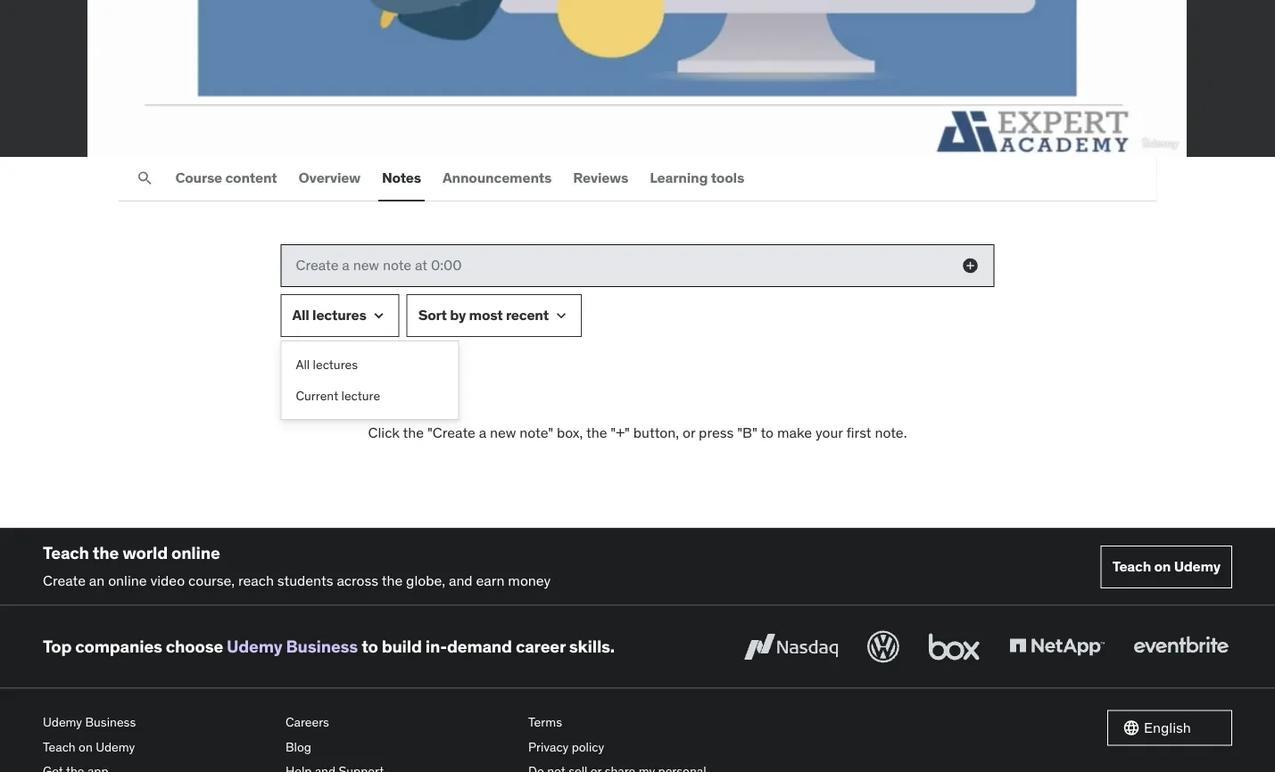 Task type: vqa. For each thing, say whether or not it's contained in the screenshot.
Science at right top
no



Task type: locate. For each thing, give the bounding box(es) containing it.
note.
[[875, 423, 907, 442]]

small image
[[961, 257, 979, 275], [552, 307, 570, 325], [1123, 720, 1140, 737]]

announcements button
[[439, 157, 555, 200]]

0 vertical spatial all lectures
[[292, 306, 366, 325]]

content
[[225, 169, 277, 187]]

netapp image
[[1006, 628, 1108, 667]]

0 horizontal spatial a
[[342, 256, 350, 274]]

1 vertical spatial a
[[479, 423, 486, 442]]

1 vertical spatial small image
[[552, 307, 570, 325]]

0 horizontal spatial on
[[79, 739, 93, 755]]

terms link
[[528, 711, 757, 735]]

current
[[296, 388, 338, 404]]

tools
[[711, 169, 744, 187]]

terms privacy policy
[[528, 715, 604, 755]]

learning tools button
[[646, 157, 748, 200]]

1 vertical spatial online
[[108, 572, 147, 590]]

sort by most recent button
[[407, 294, 582, 337]]

1 vertical spatial lectures
[[313, 356, 358, 372]]

on
[[1154, 558, 1171, 576], [79, 739, 93, 755]]

udemy business link down choose
[[43, 711, 271, 735]]

create inside teach the world online create an online video course, reach students across the globe, and earn money
[[43, 572, 86, 590]]

2 lectures from the top
[[313, 356, 358, 372]]

earn
[[476, 572, 505, 590]]

small image inside sort by most recent dropdown button
[[552, 307, 570, 325]]

new left note"
[[490, 423, 516, 442]]

0 horizontal spatial business
[[85, 715, 136, 731]]

privacy policy link
[[528, 735, 757, 760]]

careers blog
[[286, 715, 329, 755]]

online right the an
[[108, 572, 147, 590]]

new left note
[[353, 256, 379, 274]]

all lectures up current
[[296, 356, 358, 372]]

teach on udemy link
[[1101, 546, 1232, 589], [43, 735, 271, 760]]

create
[[296, 256, 339, 274], [43, 572, 86, 590]]

careers
[[286, 715, 329, 731]]

sort
[[418, 306, 447, 325]]

1 vertical spatial udemy business link
[[43, 711, 271, 735]]

all for all lectures button
[[296, 356, 310, 372]]

career
[[516, 636, 566, 658]]

1 horizontal spatial new
[[490, 423, 516, 442]]

0 vertical spatial new
[[353, 256, 379, 274]]

blog link
[[286, 735, 514, 760]]

create up all lectures dropdown button
[[296, 256, 339, 274]]

to right "b"
[[761, 423, 774, 442]]

privacy
[[528, 739, 569, 755]]

lectures up current lecture
[[313, 356, 358, 372]]

a
[[342, 256, 350, 274], [479, 423, 486, 442]]

0 vertical spatial on
[[1154, 558, 1171, 576]]

all left small image
[[292, 306, 309, 325]]

new
[[353, 256, 379, 274], [490, 423, 516, 442]]

online up course,
[[171, 543, 220, 564]]

create left the an
[[43, 572, 86, 590]]

teach on udemy
[[1112, 558, 1221, 576]]

search image
[[136, 169, 154, 187]]

0 horizontal spatial teach on udemy link
[[43, 735, 271, 760]]

subtitles image
[[1137, 126, 1158, 147]]

all lectures button
[[281, 294, 399, 337]]

1 vertical spatial on
[[79, 739, 93, 755]]

learning
[[650, 169, 708, 187]]

udemy business teach on udemy
[[43, 715, 136, 755]]

0 vertical spatial all
[[292, 306, 309, 325]]

the left "+"
[[586, 423, 607, 442]]

all lectures for all lectures dropdown button
[[292, 306, 366, 325]]

0 horizontal spatial small image
[[552, 307, 570, 325]]

click
[[368, 423, 400, 442]]

companies
[[75, 636, 162, 658]]

all lectures inside button
[[296, 356, 358, 372]]

progress bar slider
[[11, 100, 1264, 121]]

udemy business link
[[227, 636, 358, 658], [43, 711, 271, 735]]

udemy inside teach on udemy link
[[1174, 558, 1221, 576]]

to
[[761, 423, 774, 442], [362, 636, 378, 658]]

world
[[122, 543, 168, 564]]

recent
[[506, 306, 549, 325]]

0 horizontal spatial create
[[43, 572, 86, 590]]

the up the an
[[93, 543, 119, 564]]

policy
[[572, 739, 604, 755]]

0 vertical spatial small image
[[961, 257, 979, 275]]

students
[[277, 572, 333, 590]]

top companies choose udemy business to build in-demand career skills.
[[43, 636, 615, 658]]

business
[[286, 636, 358, 658], [85, 715, 136, 731]]

0 vertical spatial teach on udemy link
[[1101, 546, 1232, 589]]

all lectures
[[292, 306, 366, 325], [296, 356, 358, 372]]

a up all lectures dropdown button
[[342, 256, 350, 274]]

course
[[175, 169, 222, 187]]

1 vertical spatial all lectures
[[296, 356, 358, 372]]

business down students
[[286, 636, 358, 658]]

all up current
[[296, 356, 310, 372]]

the
[[403, 423, 424, 442], [586, 423, 607, 442], [93, 543, 119, 564], [382, 572, 403, 590]]

1 vertical spatial new
[[490, 423, 516, 442]]

create a new note at 0:00
[[296, 256, 462, 274]]

box image
[[924, 628, 984, 667]]

note
[[383, 256, 411, 274]]

transcript in sidebar region image
[[1103, 126, 1124, 147]]

teach
[[43, 543, 89, 564], [1112, 558, 1151, 576], [43, 739, 76, 755]]

2 vertical spatial small image
[[1123, 720, 1140, 737]]

a right the "create
[[479, 423, 486, 442]]

choose
[[166, 636, 223, 658]]

1 vertical spatial to
[[362, 636, 378, 658]]

or
[[683, 423, 695, 442]]

1 horizontal spatial on
[[1154, 558, 1171, 576]]

learning tools
[[650, 169, 744, 187]]

all
[[292, 306, 309, 325], [296, 356, 310, 372]]

lectures inside button
[[313, 356, 358, 372]]

0 horizontal spatial online
[[108, 572, 147, 590]]

0 vertical spatial lectures
[[312, 306, 366, 325]]

1 horizontal spatial teach on udemy link
[[1101, 546, 1232, 589]]

lectures left small image
[[312, 306, 366, 325]]

at
[[415, 256, 428, 274]]

1 vertical spatial all
[[296, 356, 310, 372]]

"+"
[[611, 423, 630, 442]]

1 horizontal spatial small image
[[961, 257, 979, 275]]

1 horizontal spatial online
[[171, 543, 220, 564]]

button,
[[633, 423, 679, 442]]

1 horizontal spatial business
[[286, 636, 358, 658]]

most
[[469, 306, 503, 325]]

on inside udemy business teach on udemy
[[79, 739, 93, 755]]

globe,
[[406, 572, 445, 590]]

2 horizontal spatial small image
[[1123, 720, 1140, 737]]

teach inside teach the world online create an online video course, reach students across the globe, and earn money
[[43, 543, 89, 564]]

lectures inside dropdown button
[[312, 306, 366, 325]]

1 horizontal spatial to
[[761, 423, 774, 442]]

all inside dropdown button
[[292, 306, 309, 325]]

online
[[171, 543, 220, 564], [108, 572, 147, 590]]

volkswagen image
[[864, 628, 903, 667]]

notes button
[[378, 157, 425, 200]]

udemy business link down students
[[227, 636, 358, 658]]

to left build
[[362, 636, 378, 658]]

all lectures left small image
[[292, 306, 366, 325]]

teach for the
[[43, 543, 89, 564]]

1 vertical spatial create
[[43, 572, 86, 590]]

"create
[[427, 423, 475, 442]]

note"
[[520, 423, 553, 442]]

lectures
[[312, 306, 366, 325], [313, 356, 358, 372]]

small image for create a new note at
[[961, 257, 979, 275]]

all inside button
[[296, 356, 310, 372]]

1 lectures from the top
[[312, 306, 366, 325]]

0 vertical spatial create
[[296, 256, 339, 274]]

all lectures inside dropdown button
[[292, 306, 366, 325]]

udemy
[[1174, 558, 1221, 576], [227, 636, 282, 658], [43, 715, 82, 731], [96, 739, 135, 755]]

all for all lectures dropdown button
[[292, 306, 309, 325]]

the right click
[[403, 423, 424, 442]]

"b"
[[737, 423, 757, 442]]

all lectures button
[[282, 349, 458, 380]]

an
[[89, 572, 105, 590]]

business down 'companies'
[[85, 715, 136, 731]]

1 vertical spatial business
[[85, 715, 136, 731]]

skills.
[[569, 636, 615, 658]]



Task type: describe. For each thing, give the bounding box(es) containing it.
teach inside udemy business teach on udemy
[[43, 739, 76, 755]]

press
[[699, 423, 734, 442]]

eventbrite image
[[1130, 628, 1232, 667]]

sort by most recent
[[418, 306, 549, 325]]

video
[[150, 572, 185, 590]]

1 horizontal spatial a
[[479, 423, 486, 442]]

1 horizontal spatial create
[[296, 256, 339, 274]]

all lectures for all lectures button
[[296, 356, 358, 372]]

0 horizontal spatial new
[[353, 256, 379, 274]]

teach for on
[[1112, 558, 1151, 576]]

english button
[[1107, 711, 1232, 746]]

0 vertical spatial udemy business link
[[227, 636, 358, 658]]

course,
[[188, 572, 235, 590]]

0 vertical spatial a
[[342, 256, 350, 274]]

0:00
[[431, 256, 462, 274]]

first
[[846, 423, 871, 442]]

0 vertical spatial business
[[286, 636, 358, 658]]

lectures for all lectures dropdown button
[[312, 306, 366, 325]]

small image
[[370, 307, 388, 325]]

your
[[816, 423, 843, 442]]

across
[[337, 572, 378, 590]]

blog
[[286, 739, 311, 755]]

build
[[382, 636, 422, 658]]

reach
[[238, 572, 274, 590]]

top
[[43, 636, 72, 658]]

course content
[[175, 169, 277, 187]]

course content button
[[172, 157, 281, 200]]

terms
[[528, 715, 562, 731]]

english
[[1144, 719, 1191, 737]]

0 vertical spatial to
[[761, 423, 774, 442]]

lectures for all lectures button
[[313, 356, 358, 372]]

current lecture
[[296, 388, 380, 404]]

current lecture button
[[282, 380, 458, 412]]

notes
[[382, 169, 421, 187]]

click the "create a new note" box, the "+" button, or press "b" to make your first note.
[[368, 423, 907, 442]]

small image inside english button
[[1123, 720, 1140, 737]]

overview button
[[295, 157, 364, 200]]

lecture
[[341, 388, 380, 404]]

careers link
[[286, 711, 514, 735]]

reviews button
[[570, 157, 632, 200]]

settings image
[[1171, 126, 1192, 147]]

business inside udemy business teach on udemy
[[85, 715, 136, 731]]

0 vertical spatial online
[[171, 543, 220, 564]]

money
[[508, 572, 551, 590]]

box,
[[557, 423, 583, 442]]

and
[[449, 572, 473, 590]]

by
[[450, 306, 466, 325]]

1 vertical spatial teach on udemy link
[[43, 735, 271, 760]]

small image for sort by most recent
[[552, 307, 570, 325]]

teach the world online create an online video course, reach students across the globe, and earn money
[[43, 543, 551, 590]]

in-
[[425, 636, 447, 658]]

mute image
[[1069, 126, 1090, 147]]

announcements
[[443, 169, 552, 187]]

make
[[777, 423, 812, 442]]

reviews
[[573, 169, 628, 187]]

0 horizontal spatial to
[[362, 636, 378, 658]]

overview
[[298, 169, 361, 187]]

demand
[[447, 636, 512, 658]]

the left the 'globe,'
[[382, 572, 403, 590]]

nasdaq image
[[740, 628, 842, 667]]



